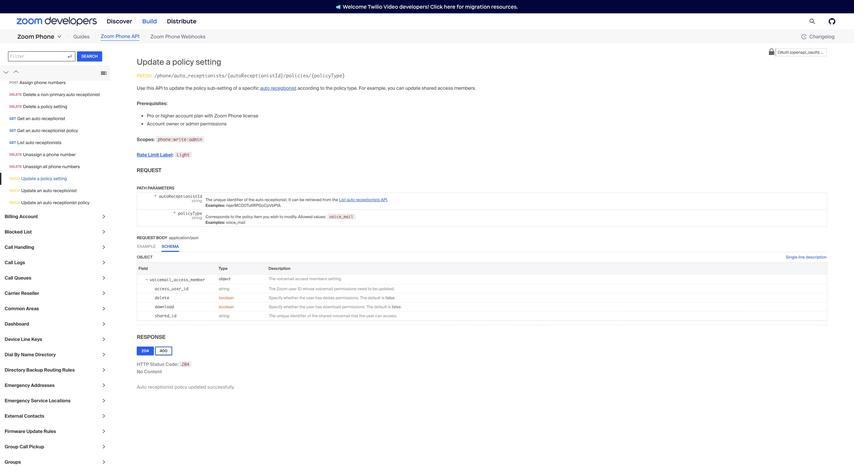 Task type: vqa. For each thing, say whether or not it's contained in the screenshot.


Task type: describe. For each thing, give the bounding box(es) containing it.
zoom phone api link
[[101, 33, 139, 41]]

click
[[430, 4, 443, 10]]

request body application/json
[[137, 235, 199, 240]]

204 inside button
[[141, 348, 149, 354]]

for
[[457, 4, 464, 10]]

twilio
[[368, 4, 382, 10]]

developers!
[[399, 4, 429, 10]]

delete
[[155, 295, 169, 300]]

no
[[137, 369, 143, 375]]

zoom phone api
[[101, 33, 139, 40]]

voicemail_access_member
[[150, 277, 205, 282]]

migration
[[465, 4, 490, 10]]

welcome twilio video developers! click here for migration resources. link
[[329, 3, 525, 10]]

guides link
[[73, 33, 90, 40]]

guides
[[73, 33, 90, 40]]

204 inside the http status code: 204 no content
[[182, 362, 189, 367]]

receptionist
[[148, 384, 174, 390]]

single
[[786, 254, 797, 260]]

string for access_user_id
[[219, 286, 229, 291]]

400
[[160, 348, 167, 354]]

phone for zoom phone
[[35, 33, 54, 40]]

zoom phone
[[17, 33, 54, 40]]

auto
[[137, 384, 147, 390]]

400 button
[[155, 347, 172, 355]]

api
[[132, 33, 139, 40]]

request for request body application/json
[[137, 235, 155, 240]]

policy
[[175, 384, 187, 390]]

line
[[798, 254, 805, 260]]

successfully.
[[207, 384, 234, 390]]

zoom for zoom phone api
[[101, 33, 114, 40]]

github image
[[829, 18, 835, 25]]

zoom for zoom phone webhooks
[[150, 33, 164, 40]]



Task type: locate. For each thing, give the bounding box(es) containing it.
notification image
[[336, 5, 341, 9]]

application/json
[[169, 235, 199, 240]]

boolean for download
[[219, 304, 234, 309]]

1 vertical spatial 204
[[182, 362, 189, 367]]

type
[[219, 266, 228, 271]]

1 horizontal spatial object
[[219, 276, 230, 281]]

request left "body"
[[137, 235, 155, 240]]

-
[[145, 276, 148, 282]]

string for shared_id
[[219, 313, 229, 319]]

path parameters
[[137, 185, 174, 191]]

3 phone from the left
[[165, 33, 180, 40]]

1 boolean from the top
[[219, 295, 234, 300]]

zoom phone webhooks
[[150, 33, 206, 40]]

1 request from the top
[[137, 167, 162, 174]]

request up path parameters
[[137, 167, 162, 174]]

field
[[138, 266, 148, 271]]

http
[[137, 361, 149, 367]]

1 zoom from the left
[[17, 33, 34, 40]]

object down type
[[219, 276, 230, 281]]

request
[[137, 167, 162, 174], [137, 235, 155, 240]]

notification image
[[336, 5, 343, 9]]

phone
[[35, 33, 54, 40], [115, 33, 130, 40], [165, 33, 180, 40]]

zoom
[[17, 33, 34, 40], [101, 33, 114, 40], [150, 33, 164, 40]]

content
[[144, 369, 162, 375]]

204
[[141, 348, 149, 354], [182, 362, 189, 367]]

github image
[[829, 18, 835, 25]]

object up the 'field'
[[137, 254, 153, 260]]

phone left 'down' image
[[35, 33, 54, 40]]

body
[[156, 235, 167, 240]]

phone left api
[[115, 33, 130, 40]]

code:
[[165, 361, 178, 367]]

0 vertical spatial boolean
[[219, 295, 234, 300]]

2 horizontal spatial phone
[[165, 33, 180, 40]]

welcome
[[343, 4, 367, 10]]

2 phone from the left
[[115, 33, 130, 40]]

down image
[[57, 35, 61, 39]]

phone for zoom phone webhooks
[[165, 33, 180, 40]]

1 string from the top
[[219, 286, 229, 291]]

video
[[383, 4, 398, 10]]

0 horizontal spatial 204
[[141, 348, 149, 354]]

path
[[137, 185, 147, 191]]

1 phone from the left
[[35, 33, 54, 40]]

updated
[[188, 384, 206, 390]]

2 horizontal spatial zoom
[[150, 33, 164, 40]]

2 zoom from the left
[[101, 33, 114, 40]]

resources.
[[491, 4, 518, 10]]

request for request
[[137, 167, 162, 174]]

2 request from the top
[[137, 235, 155, 240]]

0 vertical spatial object
[[137, 254, 153, 260]]

object
[[137, 254, 153, 260], [219, 276, 230, 281]]

string
[[219, 286, 229, 291], [219, 313, 229, 319]]

zoom for zoom phone
[[17, 33, 34, 40]]

single line description
[[786, 254, 827, 260]]

0 horizontal spatial zoom
[[17, 33, 34, 40]]

phone for zoom phone api
[[115, 33, 130, 40]]

zoom developer logo image
[[17, 17, 97, 26]]

boolean
[[219, 295, 234, 300], [219, 304, 234, 309]]

0 vertical spatial string
[[219, 286, 229, 291]]

204 up the http
[[141, 348, 149, 354]]

0 horizontal spatial object
[[137, 254, 153, 260]]

1 horizontal spatial 204
[[182, 362, 189, 367]]

webhooks
[[181, 33, 206, 40]]

1 vertical spatial string
[[219, 313, 229, 319]]

phone left webhooks
[[165, 33, 180, 40]]

1 vertical spatial request
[[137, 235, 155, 240]]

download
[[155, 304, 174, 309]]

204 right code:
[[182, 362, 189, 367]]

changelog link
[[801, 33, 835, 40]]

2 boolean from the top
[[219, 304, 234, 309]]

1 vertical spatial boolean
[[219, 304, 234, 309]]

0 vertical spatial 204
[[141, 348, 149, 354]]

0 horizontal spatial phone
[[35, 33, 54, 40]]

welcome twilio video developers! click here for migration resources.
[[343, 4, 518, 10]]

boolean for delete
[[219, 295, 234, 300]]

1 horizontal spatial zoom
[[101, 33, 114, 40]]

3 zoom from the left
[[150, 33, 164, 40]]

http status code: 204 no content
[[137, 361, 189, 375]]

history image
[[801, 34, 809, 39], [801, 34, 807, 39]]

1 horizontal spatial phone
[[115, 33, 130, 40]]

search image
[[809, 18, 815, 24], [809, 18, 815, 24]]

changelog
[[809, 33, 835, 40]]

0 vertical spatial request
[[137, 167, 162, 174]]

2 string from the top
[[219, 313, 229, 319]]

here
[[444, 4, 455, 10]]

status
[[150, 361, 164, 367]]

204 button
[[137, 347, 154, 355]]

zoom phone webhooks link
[[150, 33, 206, 40]]

1 vertical spatial object
[[219, 276, 230, 281]]

parameters
[[148, 185, 174, 191]]

auto receptionist policy updated successfully.
[[137, 384, 234, 390]]

description
[[806, 254, 827, 260]]

response
[[137, 334, 165, 341]]

shared_id
[[155, 313, 176, 318]]

- voicemail_access_member
[[145, 276, 205, 282]]

access_user_id
[[155, 286, 188, 291]]



